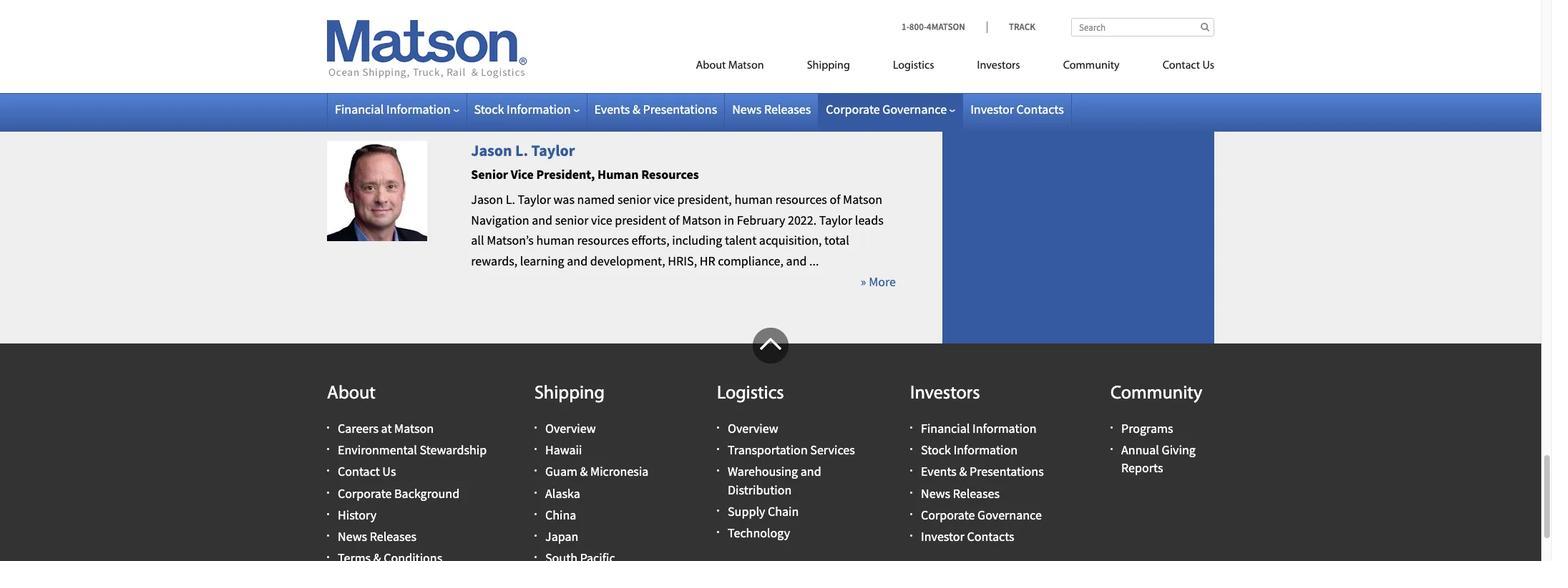Task type: vqa. For each thing, say whether or not it's contained in the screenshot.
combination
no



Task type: describe. For each thing, give the bounding box(es) containing it.
contact inside top menu 'navigation'
[[1163, 60, 1201, 72]]

more inside capt. john "jack" sullivan was promoted to senior vice president, vessel operations and engineering at matson navigation in january 2020 and named senior vice president of matson, in april 2020. he is responsible for overseeing the evolution and management of matson's fleet, vessel oper... » more
[[869, 96, 896, 112]]

0 horizontal spatial news releases link
[[338, 528, 417, 545]]

history link
[[338, 507, 377, 523]]

stock information link for the bottommost investor contacts link
[[921, 442, 1018, 458]]

stewardship
[[420, 442, 487, 458]]

responsible
[[744, 55, 807, 71]]

corporate inside financial information stock information events & presentations news releases corporate governance investor contacts
[[921, 507, 975, 523]]

1 vertical spatial vessel
[[736, 75, 769, 92]]

named inside jason l. taylor was named senior vice president, human resources of matson navigation and senior vice president of matson in february 2022. taylor leads all matson's human resources efforts, including talent acquisition, total rewards, learning and development, hris, hr compliance, and ... » more
[[577, 191, 615, 208]]

1-800-4matson
[[902, 21, 966, 33]]

0 horizontal spatial stock
[[474, 101, 504, 117]]

and right evolution at left
[[545, 75, 566, 92]]

navigation inside capt. john "jack" sullivan was promoted to senior vice president, vessel operations and engineering at matson navigation in january 2020 and named senior vice president of matson, in april 2020. he is responsible for overseeing the evolution and management of matson's fleet, vessel oper... » more
[[677, 34, 735, 51]]

& inside overview hawaii guam & micronesia alaska china japan
[[580, 464, 588, 480]]

capt.
[[471, 14, 500, 30]]

jason l. taylor was named senior vice president, human resources of matson navigation and senior vice president of matson in february 2022. taylor leads all matson's human resources efforts, including talent acquisition, total rewards, learning and development, hris, hr compliance, and ... » more
[[471, 191, 896, 290]]

jason for jason            l.            taylor senior vice president, human resources
[[471, 140, 512, 160]]

2 vertical spatial taylor
[[820, 212, 853, 228]]

background
[[395, 485, 460, 502]]

contact us
[[1163, 60, 1215, 72]]

investors inside top menu 'navigation'
[[978, 60, 1021, 72]]

investor contacts
[[971, 101, 1064, 117]]

2 horizontal spatial in
[[738, 34, 748, 51]]

4matson
[[927, 21, 966, 33]]

1 horizontal spatial news
[[733, 101, 762, 117]]

japan
[[546, 528, 579, 545]]

china
[[546, 507, 577, 523]]

l. for jason l. taylor was named senior vice president, human resources of matson navigation and senior vice president of matson in february 2022. taylor leads all matson's human resources efforts, including talent acquisition, total rewards, learning and development, hris, hr compliance, and ... » more
[[506, 191, 515, 208]]

0 horizontal spatial in
[[644, 55, 654, 71]]

1 horizontal spatial investor
[[971, 101, 1015, 117]]

0 vertical spatial contacts
[[1017, 101, 1064, 117]]

search image
[[1201, 22, 1210, 32]]

about matson
[[696, 60, 764, 72]]

vice
[[511, 166, 534, 183]]

senior down human
[[618, 191, 651, 208]]

services
[[811, 442, 855, 458]]

president inside jason l. taylor was named senior vice president, human resources of matson navigation and senior vice president of matson in february 2022. taylor leads all matson's human resources efforts, including talent acquisition, total rewards, learning and development, hris, hr compliance, and ... » more
[[615, 212, 667, 228]]

matson inside capt. john "jack" sullivan was promoted to senior vice president, vessel operations and engineering at matson navigation in january 2020 and named senior vice president of matson, in april 2020. he is responsible for overseeing the evolution and management of matson's fleet, vessel oper... » more
[[635, 34, 674, 51]]

overseeing
[[827, 55, 886, 71]]

he
[[715, 55, 730, 71]]

news releases link for events & presentations link corresponding to stock information link related to the bottommost investor contacts link
[[921, 485, 1000, 502]]

1 horizontal spatial releases
[[765, 101, 811, 117]]

1 horizontal spatial &
[[633, 101, 641, 117]]

0 horizontal spatial resources
[[577, 232, 629, 249]]

transportation
[[728, 442, 808, 458]]

financial information stock information events & presentations news releases corporate governance investor contacts
[[921, 420, 1044, 545]]

news releases
[[733, 101, 811, 117]]

0 vertical spatial presentations
[[643, 101, 718, 117]]

alaska link
[[546, 485, 581, 502]]

0 vertical spatial resources
[[776, 191, 828, 208]]

the
[[471, 75, 489, 92]]

environmental
[[338, 442, 417, 458]]

corporate governance
[[826, 101, 947, 117]]

logistics inside the logistics link
[[893, 60, 935, 72]]

community inside community link
[[1064, 60, 1120, 72]]

overview link for shipping
[[546, 420, 596, 437]]

news inside careers at matson environmental stewardship contact us corporate background history news releases
[[338, 528, 367, 545]]

investor inside financial information stock information events & presentations news releases corporate governance investor contacts
[[921, 528, 965, 545]]

efforts,
[[632, 232, 670, 249]]

talent
[[725, 232, 757, 249]]

management
[[569, 75, 641, 92]]

stock information
[[474, 101, 571, 117]]

0 horizontal spatial human
[[537, 232, 575, 249]]

oper...
[[772, 75, 805, 92]]

matson inside careers at matson environmental stewardship contact us corporate background history news releases
[[395, 420, 434, 437]]

and up learning
[[532, 212, 553, 228]]

supply
[[728, 503, 766, 520]]

hawaii link
[[546, 442, 582, 458]]

environmental stewardship link
[[338, 442, 487, 458]]

logistics link
[[872, 53, 956, 82]]

shipping link
[[786, 53, 872, 82]]

» inside capt. john "jack" sullivan was promoted to senior vice president, vessel operations and engineering at matson navigation in january 2020 and named senior vice president of matson, in april 2020. he is responsible for overseeing the evolution and management of matson's fleet, vessel oper... » more
[[861, 96, 867, 112]]

investors link
[[956, 53, 1042, 82]]

guam
[[546, 464, 578, 480]]

jason            l.            taylor senior vice president, human resources
[[471, 140, 699, 183]]

to
[[695, 14, 706, 30]]

warehousing and distribution link
[[728, 464, 822, 498]]

1 vertical spatial investor contacts link
[[921, 528, 1015, 545]]

annual giving reports link
[[1122, 442, 1196, 476]]

corporate background link
[[338, 485, 460, 502]]

» more link for jason l. taylor was named senior vice president, human resources of matson navigation and senior vice president of matson in february 2022. taylor leads all matson's human resources efforts, including talent acquisition, total rewards, learning and development, hris, hr compliance, and ...
[[861, 274, 896, 290]]

history
[[338, 507, 377, 523]]

leads
[[855, 212, 884, 228]]

more inside jason l. taylor was named senior vice president, human resources of matson navigation and senior vice president of matson in february 2022. taylor leads all matson's human resources efforts, including talent acquisition, total rewards, learning and development, hris, hr compliance, and ... » more
[[869, 274, 896, 290]]

investors inside footer
[[911, 384, 981, 404]]

0 vertical spatial investor contacts link
[[971, 101, 1064, 117]]

is
[[733, 55, 741, 71]]

2020.
[[684, 55, 713, 71]]

shipping inside top menu 'navigation'
[[807, 60, 851, 72]]

contacts inside financial information stock information events & presentations news releases corporate governance investor contacts
[[968, 528, 1015, 545]]

careers
[[338, 420, 379, 437]]

taylor for jason l. taylor was named senior vice president, human resources of matson navigation and senior vice president of matson in february 2022. taylor leads all matson's human resources efforts, including talent acquisition, total rewards, learning and development, hris, hr compliance, and ... » more
[[518, 191, 551, 208]]

operations
[[471, 34, 529, 51]]

programs link
[[1122, 420, 1174, 437]]

jason for jason l. taylor was named senior vice president, human resources of matson navigation and senior vice president of matson in february 2022. taylor leads all matson's human resources efforts, including talent acquisition, total rewards, learning and development, hris, hr compliance, and ... » more
[[471, 191, 503, 208]]

1-
[[902, 21, 910, 33]]

micronesia
[[591, 464, 649, 480]]

stock inside financial information stock information events & presentations news releases corporate governance investor contacts
[[921, 442, 951, 458]]

vice up january at the top of the page
[[744, 14, 766, 30]]

and left '...'
[[787, 253, 807, 269]]

corporate governance link for news releases link associated with events & presentations link related to stock information link for top investor contacts link
[[826, 101, 956, 117]]

matson,
[[598, 55, 641, 71]]

matson's inside jason l. taylor was named senior vice president, human resources of matson navigation and senior vice president of matson in february 2022. taylor leads all matson's human resources efforts, including talent acquisition, total rewards, learning and development, hris, hr compliance, and ... » more
[[487, 232, 534, 249]]

resources
[[642, 166, 699, 183]]

matson inside 'link'
[[729, 60, 764, 72]]

was inside jason l. taylor was named senior vice president, human resources of matson navigation and senior vice president of matson in february 2022. taylor leads all matson's human resources efforts, including talent acquisition, total rewards, learning and development, hris, hr compliance, and ... » more
[[554, 191, 575, 208]]

contact inside careers at matson environmental stewardship contact us corporate background history news releases
[[338, 464, 380, 480]]

events & presentations link for stock information link related to the bottommost investor contacts link
[[921, 464, 1044, 480]]

1-800-4matson link
[[902, 21, 987, 33]]

of up total
[[830, 191, 841, 208]]

vice up evolution at left
[[507, 55, 529, 71]]

overview transportation services warehousing and distribution supply chain technology
[[728, 420, 855, 541]]

about matson link
[[675, 53, 786, 82]]

guam & micronesia link
[[546, 464, 649, 480]]

senior down the president,
[[555, 212, 589, 228]]

overview for transportation
[[728, 420, 779, 437]]

shipping inside footer
[[535, 384, 605, 404]]

presentations inside financial information stock information events & presentations news releases corporate governance investor contacts
[[970, 464, 1044, 480]]

programs annual giving reports
[[1122, 420, 1196, 476]]

community link
[[1042, 53, 1142, 82]]

& inside financial information stock information events & presentations news releases corporate governance investor contacts
[[960, 464, 968, 480]]

promoted
[[638, 14, 692, 30]]

jason taylor image
[[327, 141, 427, 241]]

corporate governance link for news releases link associated with events & presentations link corresponding to stock information link related to the bottommost investor contacts link
[[921, 507, 1042, 523]]

about for about matson
[[696, 60, 726, 72]]

chain
[[768, 503, 799, 520]]

jack sullivan image
[[327, 0, 427, 64]]

0 vertical spatial contact us link
[[1142, 53, 1215, 82]]

president, inside capt. john "jack" sullivan was promoted to senior vice president, vessel operations and engineering at matson navigation in january 2020 and named senior vice president of matson, in april 2020. he is responsible for overseeing the evolution and management of matson's fleet, vessel oper... » more
[[768, 14, 823, 30]]

overview link for logistics
[[728, 420, 779, 437]]

japan link
[[546, 528, 579, 545]]

programs
[[1122, 420, 1174, 437]]

track link
[[987, 21, 1036, 33]]

at inside capt. john "jack" sullivan was promoted to senior vice president, vessel operations and engineering at matson navigation in january 2020 and named senior vice president of matson, in april 2020. he is responsible for overseeing the evolution and management of matson's fleet, vessel oper... » more
[[622, 34, 633, 51]]

information for financial information stock information events & presentations news releases corporate governance investor contacts
[[973, 420, 1037, 437]]

annual
[[1122, 442, 1160, 458]]



Task type: locate. For each thing, give the bounding box(es) containing it.
president down engineering
[[531, 55, 583, 71]]

compliance,
[[718, 253, 784, 269]]

january
[[751, 34, 795, 51]]

0 vertical spatial corporate
[[826, 101, 880, 117]]

2020
[[797, 34, 823, 51]]

john
[[502, 14, 530, 30]]

» more link down leads
[[861, 274, 896, 290]]

1 horizontal spatial overview link
[[728, 420, 779, 437]]

taylor for jason            l.            taylor senior vice president, human resources
[[532, 140, 575, 160]]

0 vertical spatial corporate governance link
[[826, 101, 956, 117]]

overview
[[546, 420, 596, 437], [728, 420, 779, 437]]

events & presentations link for stock information link for top investor contacts link
[[595, 101, 718, 117]]

community
[[1064, 60, 1120, 72], [1111, 384, 1203, 404]]

taylor up the president,
[[532, 140, 575, 160]]

taylor down vice
[[518, 191, 551, 208]]

news releases link for events & presentations link related to stock information link for top investor contacts link
[[733, 101, 811, 117]]

financial information
[[335, 101, 451, 117]]

capt. john "jack" sullivan was promoted to senior vice president, vessel operations and engineering at matson navigation in january 2020 and named senior vice president of matson, in april 2020. he is responsible for overseeing the evolution and management of matson's fleet, vessel oper... » more
[[471, 14, 896, 112]]

0 vertical spatial president
[[531, 55, 583, 71]]

president,
[[768, 14, 823, 30], [678, 191, 732, 208]]

0 horizontal spatial overview link
[[546, 420, 596, 437]]

financial
[[335, 101, 384, 117], [921, 420, 970, 437]]

in left april
[[644, 55, 654, 71]]

was
[[615, 14, 636, 30], [554, 191, 575, 208]]

and right learning
[[567, 253, 588, 269]]

"jack"
[[532, 14, 567, 30]]

1 horizontal spatial president,
[[768, 14, 823, 30]]

and
[[532, 34, 553, 51], [825, 34, 846, 51], [545, 75, 566, 92], [532, 212, 553, 228], [567, 253, 588, 269], [787, 253, 807, 269], [801, 464, 822, 480]]

sullivan
[[569, 14, 612, 30]]

investor
[[971, 101, 1015, 117], [921, 528, 965, 545]]

0 vertical spatial was
[[615, 14, 636, 30]]

senior up the
[[471, 55, 505, 71]]

presentations
[[643, 101, 718, 117], [970, 464, 1044, 480]]

of up events & presentations
[[643, 75, 654, 92]]

human up february
[[735, 191, 773, 208]]

1 vertical spatial president
[[615, 212, 667, 228]]

matson's inside capt. john "jack" sullivan was promoted to senior vice president, vessel operations and engineering at matson navigation in january 2020 and named senior vice president of matson, in april 2020. he is responsible for overseeing the evolution and management of matson's fleet, vessel oper... » more
[[657, 75, 704, 92]]

logistics down 800-
[[893, 60, 935, 72]]

at up matson,
[[622, 34, 633, 51]]

0 vertical spatial events & presentations link
[[595, 101, 718, 117]]

evolution
[[492, 75, 543, 92]]

1 vertical spatial events
[[921, 464, 957, 480]]

logistics inside footer
[[717, 384, 784, 404]]

total
[[825, 232, 850, 249]]

1 vertical spatial navigation
[[471, 212, 530, 228]]

information for stock information
[[507, 101, 571, 117]]

us down search image
[[1203, 60, 1215, 72]]

0 vertical spatial stock information link
[[474, 101, 580, 117]]

0 horizontal spatial contacts
[[968, 528, 1015, 545]]

corporate governance link
[[826, 101, 956, 117], [921, 507, 1042, 523]]

1 horizontal spatial us
[[1203, 60, 1215, 72]]

president, up 'including'
[[678, 191, 732, 208]]

careers at matson environmental stewardship contact us corporate background history news releases
[[338, 420, 487, 545]]

0 horizontal spatial investor
[[921, 528, 965, 545]]

footer containing about
[[0, 328, 1542, 561]]

contact
[[1163, 60, 1201, 72], [338, 464, 380, 480]]

0 horizontal spatial stock information link
[[474, 101, 580, 117]]

governance inside financial information stock information events & presentations news releases corporate governance investor contacts
[[978, 507, 1042, 523]]

overview for hawaii
[[546, 420, 596, 437]]

0 vertical spatial in
[[738, 34, 748, 51]]

» more link down "overseeing"
[[861, 96, 896, 112]]

1 horizontal spatial events
[[921, 464, 957, 480]]

1 horizontal spatial in
[[724, 212, 735, 228]]

0 vertical spatial governance
[[883, 101, 947, 117]]

1 vertical spatial financial
[[921, 420, 970, 437]]

0 horizontal spatial financial
[[335, 101, 384, 117]]

2 vertical spatial corporate
[[921, 507, 975, 523]]

Search search field
[[1072, 18, 1215, 37]]

l. down vice
[[506, 191, 515, 208]]

1 vertical spatial jason
[[471, 191, 503, 208]]

vice down human
[[591, 212, 613, 228]]

» down leads
[[861, 274, 867, 290]]

acquisition,
[[760, 232, 822, 249]]

more down leads
[[869, 274, 896, 290]]

events
[[595, 101, 630, 117], [921, 464, 957, 480]]

jason up senior
[[471, 140, 512, 160]]

shipping up hawaii link
[[535, 384, 605, 404]]

800-
[[910, 21, 927, 33]]

1 vertical spatial governance
[[978, 507, 1042, 523]]

president, up 2020
[[768, 14, 823, 30]]

hris,
[[668, 253, 697, 269]]

information for financial information
[[387, 101, 451, 117]]

financial information link
[[335, 101, 459, 117], [921, 420, 1037, 437]]

0 horizontal spatial president
[[531, 55, 583, 71]]

vice down resources
[[654, 191, 675, 208]]

top menu navigation
[[632, 53, 1215, 82]]

human up learning
[[537, 232, 575, 249]]

0 vertical spatial vessel
[[826, 14, 858, 30]]

2 horizontal spatial releases
[[953, 485, 1000, 502]]

contact us link down environmental
[[338, 464, 396, 480]]

» more link for capt. john "jack" sullivan was promoted to senior vice president, vessel operations and engineering at matson navigation in january 2020 and named senior vice president of matson, in april 2020. he is responsible for overseeing the evolution and management of matson's fleet, vessel oper...
[[861, 96, 896, 112]]

»
[[861, 96, 867, 112], [861, 274, 867, 290]]

overview inside overview transportation services warehousing and distribution supply chain technology
[[728, 420, 779, 437]]

jason inside jason l. taylor was named senior vice president, human resources of matson navigation and senior vice president of matson in february 2022. taylor leads all matson's human resources efforts, including talent acquisition, total rewards, learning and development, hris, hr compliance, and ... » more
[[471, 191, 503, 208]]

news
[[733, 101, 762, 117], [921, 485, 951, 502], [338, 528, 367, 545]]

1 vertical spatial about
[[327, 384, 376, 404]]

1 vertical spatial investor
[[921, 528, 965, 545]]

news inside financial information stock information events & presentations news releases corporate governance investor contacts
[[921, 485, 951, 502]]

about for about
[[327, 384, 376, 404]]

l. up vice
[[516, 140, 528, 160]]

0 vertical spatial news
[[733, 101, 762, 117]]

warehousing
[[728, 464, 798, 480]]

0 horizontal spatial at
[[381, 420, 392, 437]]

0 vertical spatial shipping
[[807, 60, 851, 72]]

named down human
[[577, 191, 615, 208]]

track
[[1009, 21, 1036, 33]]

all
[[471, 232, 484, 249]]

back to top image
[[753, 328, 789, 364]]

navigation
[[677, 34, 735, 51], [471, 212, 530, 228]]

1 vertical spatial contacts
[[968, 528, 1015, 545]]

l. inside 'jason            l.            taylor senior vice president, human resources'
[[516, 140, 528, 160]]

overview up transportation
[[728, 420, 779, 437]]

financial information link for stock information link for top investor contacts link
[[335, 101, 459, 117]]

l. for jason            l.            taylor senior vice president, human resources
[[516, 140, 528, 160]]

0 horizontal spatial contact
[[338, 464, 380, 480]]

vice
[[744, 14, 766, 30], [507, 55, 529, 71], [654, 191, 675, 208], [591, 212, 613, 228]]

community down search 'search box'
[[1064, 60, 1120, 72]]

hawaii
[[546, 442, 582, 458]]

in up is at left
[[738, 34, 748, 51]]

0 vertical spatial investors
[[978, 60, 1021, 72]]

jason down senior
[[471, 191, 503, 208]]

taylor up total
[[820, 212, 853, 228]]

contact us link down search image
[[1142, 53, 1215, 82]]

navigation up all at the left top
[[471, 212, 530, 228]]

for
[[809, 55, 824, 71]]

at
[[622, 34, 633, 51], [381, 420, 392, 437]]

and down transportation services link
[[801, 464, 822, 480]]

1 vertical spatial financial information link
[[921, 420, 1037, 437]]

0 vertical spatial releases
[[765, 101, 811, 117]]

0 horizontal spatial was
[[554, 191, 575, 208]]

contacts
[[1017, 101, 1064, 117], [968, 528, 1015, 545]]

distribution
[[728, 482, 792, 498]]

2 horizontal spatial corporate
[[921, 507, 975, 523]]

was right sullivan
[[615, 14, 636, 30]]

was down the president,
[[554, 191, 575, 208]]

fleet,
[[706, 75, 734, 92]]

president
[[531, 55, 583, 71], [615, 212, 667, 228]]

0 horizontal spatial events
[[595, 101, 630, 117]]

» down "overseeing"
[[861, 96, 867, 112]]

senior right the to
[[708, 14, 742, 30]]

us inside top menu 'navigation'
[[1203, 60, 1215, 72]]

1 vertical spatial named
[[577, 191, 615, 208]]

0 vertical spatial community
[[1064, 60, 1120, 72]]

logistics
[[893, 60, 935, 72], [717, 384, 784, 404]]

1 horizontal spatial corporate
[[826, 101, 880, 117]]

overview hawaii guam & micronesia alaska china japan
[[546, 420, 649, 545]]

stock information link for top investor contacts link
[[474, 101, 580, 117]]

supply chain link
[[728, 503, 799, 520]]

about inside 'link'
[[696, 60, 726, 72]]

1 vertical spatial investors
[[911, 384, 981, 404]]

matson's down april
[[657, 75, 704, 92]]

shipping down 2020
[[807, 60, 851, 72]]

events & presentations
[[595, 101, 718, 117]]

us
[[1203, 60, 1215, 72], [383, 464, 396, 480]]

footer
[[0, 328, 1542, 561]]

0 vertical spatial l.
[[516, 140, 528, 160]]

careers at matson link
[[338, 420, 434, 437]]

financial for financial information stock information events & presentations news releases corporate governance investor contacts
[[921, 420, 970, 437]]

None search field
[[1072, 18, 1215, 37]]

l. inside jason l. taylor was named senior vice president, human resources of matson navigation and senior vice president of matson in february 2022. taylor leads all matson's human resources efforts, including talent acquisition, total rewards, learning and development, hris, hr compliance, and ... » more
[[506, 191, 515, 208]]

2 vertical spatial releases
[[370, 528, 417, 545]]

1 » more link from the top
[[861, 96, 896, 112]]

1 horizontal spatial presentations
[[970, 464, 1044, 480]]

at up environmental
[[381, 420, 392, 437]]

0 horizontal spatial navigation
[[471, 212, 530, 228]]

&
[[633, 101, 641, 117], [580, 464, 588, 480], [960, 464, 968, 480]]

0 horizontal spatial president,
[[678, 191, 732, 208]]

resources
[[776, 191, 828, 208], [577, 232, 629, 249]]

0 horizontal spatial matson's
[[487, 232, 534, 249]]

0 horizontal spatial releases
[[370, 528, 417, 545]]

logistics down back to top image
[[717, 384, 784, 404]]

1 vertical spatial more
[[869, 274, 896, 290]]

financial information link for stock information link related to the bottommost investor contacts link
[[921, 420, 1037, 437]]

1 vertical spatial contact us link
[[338, 464, 396, 480]]

of up 'including'
[[669, 212, 680, 228]]

stock
[[474, 101, 504, 117], [921, 442, 951, 458]]

1 vertical spatial stock
[[921, 442, 951, 458]]

matson
[[635, 34, 674, 51], [729, 60, 764, 72], [844, 191, 883, 208], [682, 212, 722, 228], [395, 420, 434, 437]]

vessel down is at left
[[736, 75, 769, 92]]

and right 2020
[[825, 34, 846, 51]]

1 jason from the top
[[471, 140, 512, 160]]

overview link
[[546, 420, 596, 437], [728, 420, 779, 437]]

0 vertical spatial logistics
[[893, 60, 935, 72]]

1 horizontal spatial logistics
[[893, 60, 935, 72]]

about up careers
[[327, 384, 376, 404]]

financial inside financial information stock information events & presentations news releases corporate governance investor contacts
[[921, 420, 970, 437]]

2 vertical spatial news releases link
[[338, 528, 417, 545]]

releases inside financial information stock information events & presentations news releases corporate governance investor contacts
[[953, 485, 1000, 502]]

in inside jason l. taylor was named senior vice president, human resources of matson navigation and senior vice president of matson in february 2022. taylor leads all matson's human resources efforts, including talent acquisition, total rewards, learning and development, hris, hr compliance, and ... » more
[[724, 212, 735, 228]]

2 » from the top
[[861, 274, 867, 290]]

hr
[[700, 253, 716, 269]]

matson's up rewards, on the left top of the page
[[487, 232, 534, 249]]

financial for financial information
[[335, 101, 384, 117]]

us inside careers at matson environmental stewardship contact us corporate background history news releases
[[383, 464, 396, 480]]

...
[[810, 253, 819, 269]]

1 vertical spatial news releases link
[[921, 485, 1000, 502]]

matson image
[[327, 20, 528, 79]]

navigation down the to
[[677, 34, 735, 51]]

0 vertical spatial named
[[849, 34, 886, 51]]

0 vertical spatial contact
[[1163, 60, 1201, 72]]

stock information link
[[474, 101, 580, 117], [921, 442, 1018, 458]]

including
[[672, 232, 723, 249]]

1 vertical spatial us
[[383, 464, 396, 480]]

in
[[738, 34, 748, 51], [644, 55, 654, 71], [724, 212, 735, 228]]

and down "jack" at the top left
[[532, 34, 553, 51]]

1 overview link from the left
[[546, 420, 596, 437]]

» inside jason l. taylor was named senior vice president, human resources of matson navigation and senior vice president of matson in february 2022. taylor leads all matson's human resources efforts, including talent acquisition, total rewards, learning and development, hris, hr compliance, and ... » more
[[861, 274, 867, 290]]

0 vertical spatial about
[[696, 60, 726, 72]]

1 horizontal spatial contacts
[[1017, 101, 1064, 117]]

learning
[[520, 253, 565, 269]]

development,
[[590, 253, 666, 269]]

community inside footer
[[1111, 384, 1203, 404]]

overview link up hawaii link
[[546, 420, 596, 437]]

at inside careers at matson environmental stewardship contact us corporate background history news releases
[[381, 420, 392, 437]]

president inside capt. john "jack" sullivan was promoted to senior vice president, vessel operations and engineering at matson navigation in january 2020 and named senior vice president of matson, in april 2020. he is responsible for overseeing the evolution and management of matson's fleet, vessel oper... » more
[[531, 55, 583, 71]]

technology link
[[728, 525, 791, 541]]

1 horizontal spatial human
[[735, 191, 773, 208]]

0 horizontal spatial governance
[[883, 101, 947, 117]]

1 horizontal spatial financial information link
[[921, 420, 1037, 437]]

named up "overseeing"
[[849, 34, 886, 51]]

1 vertical spatial shipping
[[535, 384, 605, 404]]

was inside capt. john "jack" sullivan was promoted to senior vice president, vessel operations and engineering at matson navigation in january 2020 and named senior vice president of matson, in april 2020. he is responsible for overseeing the evolution and management of matson's fleet, vessel oper... » more
[[615, 14, 636, 30]]

jason inside 'jason            l.            taylor senior vice president, human resources'
[[471, 140, 512, 160]]

1 overview from the left
[[546, 420, 596, 437]]

1 horizontal spatial was
[[615, 14, 636, 30]]

1 vertical spatial corporate
[[338, 485, 392, 502]]

resources up development,
[[577, 232, 629, 249]]

0 vertical spatial events
[[595, 101, 630, 117]]

in up talent
[[724, 212, 735, 228]]

corporate inside careers at matson environmental stewardship contact us corporate background history news releases
[[338, 485, 392, 502]]

named inside capt. john "jack" sullivan was promoted to senior vice president, vessel operations and engineering at matson navigation in january 2020 and named senior vice president of matson, in april 2020. he is responsible for overseeing the evolution and management of matson's fleet, vessel oper... » more
[[849, 34, 886, 51]]

contact down search 'search box'
[[1163, 60, 1201, 72]]

senior
[[471, 166, 508, 183]]

1 more from the top
[[869, 96, 896, 112]]

2 » more link from the top
[[861, 274, 896, 290]]

china link
[[546, 507, 577, 523]]

overview link up transportation
[[728, 420, 779, 437]]

1 horizontal spatial governance
[[978, 507, 1042, 523]]

community up programs link
[[1111, 384, 1203, 404]]

1 vertical spatial » more link
[[861, 274, 896, 290]]

releases inside careers at matson environmental stewardship contact us corporate background history news releases
[[370, 528, 417, 545]]

2 overview from the left
[[728, 420, 779, 437]]

0 vertical spatial stock
[[474, 101, 504, 117]]

1 horizontal spatial resources
[[776, 191, 828, 208]]

navigation inside jason l. taylor was named senior vice president, human resources of matson navigation and senior vice president of matson in february 2022. taylor leads all matson's human resources efforts, including talent acquisition, total rewards, learning and development, hris, hr compliance, and ... » more
[[471, 212, 530, 228]]

giving
[[1162, 442, 1196, 458]]

reports
[[1122, 460, 1164, 476]]

investors
[[978, 60, 1021, 72], [911, 384, 981, 404]]

0 horizontal spatial news
[[338, 528, 367, 545]]

1 » from the top
[[861, 96, 867, 112]]

us up the corporate background link
[[383, 464, 396, 480]]

vessel up "overseeing"
[[826, 14, 858, 30]]

0 horizontal spatial presentations
[[643, 101, 718, 117]]

2 more from the top
[[869, 274, 896, 290]]

resources up 2022.
[[776, 191, 828, 208]]

president up efforts,
[[615, 212, 667, 228]]

financial information link inside footer
[[921, 420, 1037, 437]]

0 vertical spatial matson's
[[657, 75, 704, 92]]

1 horizontal spatial shipping
[[807, 60, 851, 72]]

1 horizontal spatial at
[[622, 34, 633, 51]]

1 vertical spatial at
[[381, 420, 392, 437]]

rewards,
[[471, 253, 518, 269]]

of down engineering
[[585, 55, 596, 71]]

2022.
[[788, 212, 817, 228]]

2 vertical spatial in
[[724, 212, 735, 228]]

about up fleet,
[[696, 60, 726, 72]]

overview up hawaii link
[[546, 420, 596, 437]]

overview inside overview hawaii guam & micronesia alaska china japan
[[546, 420, 596, 437]]

2 jason from the top
[[471, 191, 503, 208]]

0 horizontal spatial &
[[580, 464, 588, 480]]

2 overview link from the left
[[728, 420, 779, 437]]

1 horizontal spatial named
[[849, 34, 886, 51]]

contact down environmental
[[338, 464, 380, 480]]

and inside overview transportation services warehousing and distribution supply chain technology
[[801, 464, 822, 480]]

2 horizontal spatial &
[[960, 464, 968, 480]]

0 horizontal spatial l.
[[506, 191, 515, 208]]

events inside financial information stock information events & presentations news releases corporate governance investor contacts
[[921, 464, 957, 480]]

technology
[[728, 525, 791, 541]]

transportation services link
[[728, 442, 855, 458]]

april
[[656, 55, 681, 71]]

0 horizontal spatial shipping
[[535, 384, 605, 404]]

president,
[[537, 166, 595, 183]]

senior
[[708, 14, 742, 30], [471, 55, 505, 71], [618, 191, 651, 208], [555, 212, 589, 228]]

1 horizontal spatial about
[[696, 60, 726, 72]]

alaska
[[546, 485, 581, 502]]

human
[[598, 166, 639, 183]]

more down the logistics link
[[869, 96, 896, 112]]

taylor inside 'jason            l.            taylor senior vice president, human resources'
[[532, 140, 575, 160]]

president, inside jason l. taylor was named senior vice president, human resources of matson navigation and senior vice president of matson in february 2022. taylor leads all matson's human resources efforts, including talent acquisition, total rewards, learning and development, hris, hr compliance, and ... » more
[[678, 191, 732, 208]]



